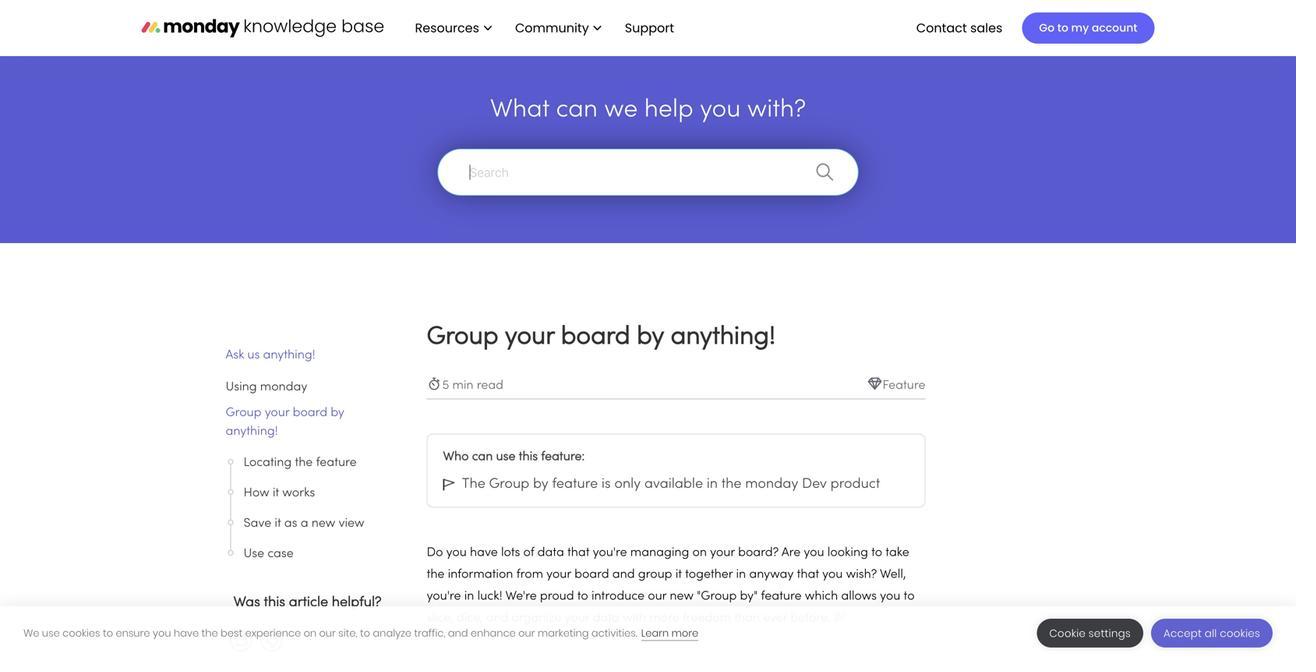Task type: locate. For each thing, give the bounding box(es) containing it.
the left best
[[202, 627, 218, 641]]

0 horizontal spatial cookies
[[62, 627, 100, 641]]

0 vertical spatial you're
[[593, 547, 628, 559]]

wish?
[[847, 569, 878, 581]]

1 horizontal spatial new
[[670, 591, 694, 603]]

0 vertical spatial by
[[637, 326, 665, 350]]

1 vertical spatial you're
[[427, 591, 461, 603]]

together
[[686, 569, 733, 581]]

from
[[517, 569, 544, 581]]

0 horizontal spatial and
[[448, 627, 468, 641]]

board?
[[739, 547, 779, 559]]

group
[[639, 569, 673, 581]]

and up introduce at left bottom
[[613, 569, 635, 581]]

help
[[645, 98, 694, 122]]

2 cookies from the left
[[1221, 627, 1261, 641]]

this left feature:
[[519, 452, 538, 463]]

you
[[700, 98, 741, 122], [447, 547, 467, 559], [804, 547, 825, 559], [823, 569, 843, 581], [881, 591, 901, 603], [153, 627, 171, 641]]

main element
[[400, 0, 1155, 56]]

have left best
[[174, 627, 199, 641]]

it inside the do you have lots of data that you're managing on your board? are you looking to take the information from your board and group it together in anyway that you wish? well, you're in luck! we're proud to introduce our new "group by" feature which allows you to slice, dice, and organize your data with more freedom than ever before. 🎉
[[676, 569, 682, 581]]

freedom
[[683, 613, 732, 625]]

it left as
[[275, 518, 281, 530]]

board
[[561, 326, 631, 350], [293, 407, 328, 419], [575, 569, 610, 581]]

use right who
[[496, 452, 516, 463]]

resources link
[[407, 15, 500, 41]]

0 horizontal spatial have
[[174, 627, 199, 641]]

to right go on the top right
[[1058, 20, 1069, 35]]

1 vertical spatial can
[[472, 452, 493, 463]]

and
[[613, 569, 635, 581], [486, 613, 509, 625], [448, 627, 468, 641]]

who
[[443, 452, 469, 463]]

the down do on the bottom
[[427, 569, 445, 581]]

that up proud on the bottom left
[[568, 547, 590, 559]]

with
[[623, 613, 647, 625]]

you right are at the right bottom
[[804, 547, 825, 559]]

this
[[519, 452, 538, 463], [264, 597, 285, 610]]

1 horizontal spatial data
[[593, 613, 620, 625]]

looking
[[828, 547, 869, 559]]

2 vertical spatial group
[[489, 478, 530, 491]]

can for what
[[556, 98, 598, 122]]

1 horizontal spatial this
[[519, 452, 538, 463]]

you're up introduce at left bottom
[[593, 547, 628, 559]]

our down group
[[648, 591, 667, 603]]

feature
[[316, 457, 357, 469], [553, 478, 598, 491], [762, 591, 802, 603]]

introduce
[[592, 591, 645, 603]]

you down well,
[[881, 591, 901, 603]]

the right available
[[722, 478, 742, 491]]

data up "activities."
[[593, 613, 620, 625]]

do you have lots of data that you're managing on your board? are you looking to take the information from your board and group it together in anyway that you wish? well, you're in luck! we're proud to introduce our new "group by" feature which allows you to slice, dice, and organize your data with more freedom than ever before. 🎉
[[427, 547, 915, 625]]

more down freedom
[[672, 627, 699, 641]]

the inside the do you have lots of data that you're managing on your board? are you looking to take the information from your board and group it together in anyway that you wish? well, you're in luck! we're proud to introduce our new "group by" feature which allows you to slice, dice, and organize your data with more freedom than ever before. 🎉
[[427, 569, 445, 581]]

Search search field
[[438, 149, 859, 196]]

community link
[[508, 15, 610, 41]]

1 horizontal spatial have
[[470, 547, 498, 559]]

with?
[[748, 98, 806, 122]]

1 horizontal spatial feature
[[553, 478, 598, 491]]

the
[[462, 478, 486, 491]]

5 min read
[[443, 380, 504, 392]]

1 vertical spatial group
[[226, 407, 262, 419]]

0 vertical spatial and
[[613, 569, 635, 581]]

2 horizontal spatial our
[[648, 591, 667, 603]]

experience
[[245, 627, 301, 641]]

0 vertical spatial have
[[470, 547, 498, 559]]

0 vertical spatial more
[[650, 613, 680, 625]]

None search field
[[430, 149, 867, 196]]

on down article
[[304, 627, 317, 641]]

in up by"
[[737, 569, 746, 581]]

us
[[247, 350, 260, 361]]

can left we on the left of page
[[556, 98, 598, 122]]

1 vertical spatial monday
[[746, 478, 799, 491]]

settings
[[1089, 627, 1132, 641]]

0 horizontal spatial this
[[264, 597, 285, 610]]

1 vertical spatial by
[[331, 407, 345, 419]]

you right ensure on the left bottom of the page
[[153, 627, 171, 641]]

1 vertical spatial use
[[42, 627, 60, 641]]

it for works
[[273, 488, 279, 500]]

analyze
[[373, 627, 412, 641]]

2 vertical spatial in
[[465, 591, 474, 603]]

our
[[648, 591, 667, 603], [319, 627, 336, 641], [519, 627, 535, 641]]

cookies inside button
[[1221, 627, 1261, 641]]

0 horizontal spatial monday
[[260, 382, 308, 393]]

group down "who can use this feature:"
[[489, 478, 530, 491]]

contact
[[917, 19, 968, 36]]

how
[[244, 488, 270, 500]]

to down well,
[[904, 591, 915, 603]]

this right was
[[264, 597, 285, 610]]

2 vertical spatial and
[[448, 627, 468, 641]]

traffic,
[[414, 627, 446, 641]]

1 vertical spatial that
[[797, 569, 820, 581]]

1 horizontal spatial in
[[707, 478, 718, 491]]

the inside "link"
[[295, 457, 313, 469]]

2 horizontal spatial feature
[[762, 591, 802, 603]]

it
[[273, 488, 279, 500], [275, 518, 281, 530], [676, 569, 682, 581]]

group your board by anything!
[[427, 326, 776, 350], [226, 407, 345, 438]]

use right we
[[42, 627, 60, 641]]

2 vertical spatial feature
[[762, 591, 802, 603]]

cookies
[[62, 627, 100, 641], [1221, 627, 1261, 641]]

1 horizontal spatial that
[[797, 569, 820, 581]]

1 vertical spatial this
[[264, 597, 285, 610]]

1 cookies from the left
[[62, 627, 100, 641]]

have inside the do you have lots of data that you're managing on your board? are you looking to take the information from your board and group it together in anyway that you wish? well, you're in luck! we're proud to introduce our new "group by" feature which allows you to slice, dice, and organize your data with more freedom than ever before. 🎉
[[470, 547, 498, 559]]

new up freedom
[[670, 591, 694, 603]]

more up learn more link
[[650, 613, 680, 625]]

1 vertical spatial data
[[593, 613, 620, 625]]

1 horizontal spatial and
[[486, 613, 509, 625]]

can right who
[[472, 452, 493, 463]]

5
[[443, 380, 449, 392]]

our down organize
[[519, 627, 535, 641]]

before.
[[791, 613, 831, 625]]

you up which
[[823, 569, 843, 581]]

0 vertical spatial it
[[273, 488, 279, 500]]

can
[[556, 98, 598, 122], [472, 452, 493, 463]]

1 vertical spatial and
[[486, 613, 509, 625]]

to right site,
[[360, 627, 370, 641]]

ever
[[764, 613, 788, 625]]

new
[[312, 518, 336, 530], [670, 591, 694, 603]]

sales
[[971, 19, 1003, 36]]

feature:
[[541, 452, 585, 463]]

1 vertical spatial it
[[275, 518, 281, 530]]

you right do on the bottom
[[447, 547, 467, 559]]

main content
[[0, 47, 1297, 661]]

0 horizontal spatial you're
[[427, 591, 461, 603]]

0 vertical spatial data
[[538, 547, 564, 559]]

feature up how it works link
[[316, 457, 357, 469]]

2 horizontal spatial and
[[613, 569, 635, 581]]

cookies right we
[[62, 627, 100, 641]]

more inside the do you have lots of data that you're managing on your board? are you looking to take the information from your board and group it together in anyway that you wish? well, you're in luck! we're proud to introduce our new "group by" feature which allows you to slice, dice, and organize your data with more freedom than ever before. 🎉
[[650, 613, 680, 625]]

you're up slice,
[[427, 591, 461, 603]]

it right how
[[273, 488, 279, 500]]

0 vertical spatial this
[[519, 452, 538, 463]]

1 horizontal spatial can
[[556, 98, 598, 122]]

0 vertical spatial in
[[707, 478, 718, 491]]

2 vertical spatial it
[[676, 569, 682, 581]]

1 horizontal spatial on
[[693, 547, 707, 559]]

the up works
[[295, 457, 313, 469]]

account
[[1093, 20, 1138, 35]]

monday left dev at bottom right
[[746, 478, 799, 491]]

list
[[400, 0, 687, 56]]

it right group
[[676, 569, 682, 581]]

in right available
[[707, 478, 718, 491]]

0 vertical spatial monday
[[260, 382, 308, 393]]

product
[[831, 478, 881, 491]]

our inside the do you have lots of data that you're managing on your board? are you looking to take the information from your board and group it together in anyway that you wish? well, you're in luck! we're proud to introduce our new "group by" feature which allows you to slice, dice, and organize your data with more freedom than ever before. 🎉
[[648, 591, 667, 603]]

0 vertical spatial new
[[312, 518, 336, 530]]

1 horizontal spatial group your board by anything!
[[427, 326, 776, 350]]

data right of
[[538, 547, 564, 559]]

can for who
[[472, 452, 493, 463]]

locating
[[244, 457, 292, 469]]

0 horizontal spatial that
[[568, 547, 590, 559]]

have up information
[[470, 547, 498, 559]]

data
[[538, 547, 564, 559], [593, 613, 620, 625]]

main content containing what can we help you with?
[[0, 47, 1297, 661]]

0 horizontal spatial our
[[319, 627, 336, 641]]

1 vertical spatial group your board by anything!
[[226, 407, 345, 438]]

case
[[268, 549, 294, 560]]

allows
[[842, 591, 877, 603]]

0 horizontal spatial by
[[331, 407, 345, 419]]

0 horizontal spatial use
[[42, 627, 60, 641]]

anything!
[[671, 326, 776, 350], [263, 350, 316, 361], [226, 426, 278, 438]]

and down dice,
[[448, 627, 468, 641]]

is
[[602, 478, 611, 491]]

that
[[568, 547, 590, 559], [797, 569, 820, 581]]

0 horizontal spatial feature
[[316, 457, 357, 469]]

🎉
[[834, 613, 847, 625]]

information
[[448, 569, 513, 581]]

community
[[515, 19, 589, 36]]

you're
[[593, 547, 628, 559], [427, 591, 461, 603]]

contact sales link
[[909, 15, 1011, 41]]

0 horizontal spatial can
[[472, 452, 493, 463]]

1 vertical spatial in
[[737, 569, 746, 581]]

1 vertical spatial new
[[670, 591, 694, 603]]

and up enhance
[[486, 613, 509, 625]]

group up min
[[427, 326, 499, 350]]

as
[[285, 518, 298, 530]]

0 horizontal spatial data
[[538, 547, 564, 559]]

cookies right all
[[1221, 627, 1261, 641]]

to right proud on the bottom left
[[578, 591, 589, 603]]

lots
[[501, 547, 520, 559]]

works
[[283, 488, 315, 500]]

it for as
[[275, 518, 281, 530]]

0 horizontal spatial on
[[304, 627, 317, 641]]

are
[[782, 547, 801, 559]]

anyway
[[750, 569, 794, 581]]

to inside the main "element"
[[1058, 20, 1069, 35]]

our left site,
[[319, 627, 336, 641]]

that up which
[[797, 569, 820, 581]]

2 horizontal spatial by
[[637, 326, 665, 350]]

0 vertical spatial feature
[[316, 457, 357, 469]]

on up together
[[693, 547, 707, 559]]

0 vertical spatial use
[[496, 452, 516, 463]]

dialog
[[0, 607, 1297, 661]]

read
[[477, 380, 504, 392]]

2 vertical spatial by
[[533, 478, 549, 491]]

1 horizontal spatial cookies
[[1221, 627, 1261, 641]]

do
[[427, 547, 443, 559]]

in
[[707, 478, 718, 491], [737, 569, 746, 581], [465, 591, 474, 603]]

min
[[453, 380, 474, 392]]

on
[[693, 547, 707, 559], [304, 627, 317, 641]]

monday down ask us anything!
[[260, 382, 308, 393]]

in left luck!
[[465, 591, 474, 603]]

proud
[[540, 591, 574, 603]]

group down "using"
[[226, 407, 262, 419]]

how it works link
[[244, 484, 389, 503]]

resources
[[415, 19, 480, 36]]

0 vertical spatial can
[[556, 98, 598, 122]]

1 vertical spatial feature
[[553, 478, 598, 491]]

site,
[[339, 627, 358, 641]]

use
[[244, 549, 264, 560]]

monday.com logo image
[[142, 11, 384, 44]]

article
[[289, 597, 328, 610]]

new right a
[[312, 518, 336, 530]]

0 vertical spatial on
[[693, 547, 707, 559]]

than
[[735, 613, 760, 625]]

a
[[301, 518, 308, 530]]

2 vertical spatial board
[[575, 569, 610, 581]]

feature up ever
[[762, 591, 802, 603]]

0 vertical spatial group
[[427, 326, 499, 350]]

feature down feature:
[[553, 478, 598, 491]]

use
[[496, 452, 516, 463], [42, 627, 60, 641]]

more
[[650, 613, 680, 625], [672, 627, 699, 641]]

0 horizontal spatial in
[[465, 591, 474, 603]]



Task type: describe. For each thing, give the bounding box(es) containing it.
we
[[605, 98, 638, 122]]

my
[[1072, 20, 1090, 35]]

the group by feature is only available in the monday dev product
[[459, 478, 881, 491]]

what
[[491, 98, 550, 122]]

1 horizontal spatial by
[[533, 478, 549, 491]]

slice,
[[427, 613, 454, 625]]

what can we help you with?
[[491, 98, 806, 122]]

cookie
[[1050, 627, 1086, 641]]

2 horizontal spatial in
[[737, 569, 746, 581]]

we're
[[506, 591, 537, 603]]

accept all cookies button
[[1152, 619, 1274, 648]]

cookies for all
[[1221, 627, 1261, 641]]

managing
[[631, 547, 690, 559]]

accept
[[1164, 627, 1203, 641]]

save it as a new view link
[[244, 515, 389, 533]]

of
[[524, 547, 535, 559]]

we use cookies to ensure you have the best experience on our site, to analyze traffic, and enhance our marketing activities. learn more
[[23, 627, 699, 641]]

1 vertical spatial on
[[304, 627, 317, 641]]

which
[[805, 591, 839, 603]]

helpful?
[[332, 597, 382, 610]]

take
[[886, 547, 910, 559]]

dialog containing cookie settings
[[0, 607, 1297, 661]]

best
[[221, 627, 243, 641]]

support
[[625, 19, 675, 36]]

how it works
[[244, 488, 315, 500]]

0 vertical spatial group your board by anything!
[[427, 326, 776, 350]]

luck!
[[478, 591, 503, 603]]

contact sales
[[917, 19, 1003, 36]]

go to my account link
[[1023, 12, 1155, 44]]

accept all cookies
[[1164, 627, 1261, 641]]

to left ensure on the left bottom of the page
[[103, 627, 113, 641]]

use case link
[[244, 545, 389, 564]]

feature inside the do you have lots of data that you're managing on your board? are you looking to take the information from your board and group it together in anyway that you wish? well, you're in luck! we're proud to introduce our new "group by" feature which allows you to slice, dice, and organize your data with more freedom than ever before. 🎉
[[762, 591, 802, 603]]

1 horizontal spatial you're
[[593, 547, 628, 559]]

you right help
[[700, 98, 741, 122]]

learn more link
[[642, 627, 699, 641]]

learn
[[642, 627, 669, 641]]

1 horizontal spatial use
[[496, 452, 516, 463]]

ask
[[226, 350, 244, 361]]

0 vertical spatial board
[[561, 326, 631, 350]]

board inside the do you have lots of data that you're managing on your board? are you looking to take the information from your board and group it together in anyway that you wish? well, you're in luck! we're proud to introduce our new "group by" feature which allows you to slice, dice, and organize your data with more freedom than ever before. 🎉
[[575, 569, 610, 581]]

by"
[[740, 591, 758, 603]]

cookies for use
[[62, 627, 100, 641]]

"group
[[697, 591, 737, 603]]

using
[[226, 382, 257, 393]]

go
[[1040, 20, 1055, 35]]

organize
[[512, 613, 562, 625]]

locating the feature
[[244, 457, 357, 469]]

feature
[[883, 380, 926, 392]]

was this article helpful?
[[234, 597, 382, 610]]

go to my account
[[1040, 20, 1138, 35]]

0 horizontal spatial new
[[312, 518, 336, 530]]

1 vertical spatial have
[[174, 627, 199, 641]]

1 vertical spatial more
[[672, 627, 699, 641]]

available
[[645, 478, 704, 491]]

using monday
[[226, 382, 308, 393]]

list containing resources
[[400, 0, 687, 56]]

dev
[[803, 478, 827, 491]]

all
[[1206, 627, 1218, 641]]

0 horizontal spatial group your board by anything!
[[226, 407, 345, 438]]

save
[[244, 518, 272, 530]]

new inside the do you have lots of data that you're managing on your board? are you looking to take the information from your board and group it together in anyway that you wish? well, you're in luck! we're proud to introduce our new "group by" feature which allows you to slice, dice, and organize your data with more freedom than ever before. 🎉
[[670, 591, 694, 603]]

view
[[339, 518, 365, 530]]

group your board by anything! link
[[226, 404, 390, 441]]

using monday link
[[226, 382, 308, 393]]

1 vertical spatial board
[[293, 407, 328, 419]]

well,
[[881, 569, 907, 581]]

cookie settings
[[1050, 627, 1132, 641]]

ask us anything! link
[[226, 346, 390, 365]]

enhance
[[471, 627, 516, 641]]

was
[[234, 597, 260, 610]]

0 vertical spatial that
[[568, 547, 590, 559]]

ask us anything!
[[226, 350, 316, 361]]

only
[[615, 478, 641, 491]]

1 horizontal spatial our
[[519, 627, 535, 641]]

locating the feature link
[[244, 454, 389, 473]]

ensure
[[116, 627, 150, 641]]

activities.
[[592, 627, 638, 641]]

we
[[23, 627, 39, 641]]

save it as a new view
[[244, 518, 365, 530]]

feature inside "link"
[[316, 457, 357, 469]]

to left take
[[872, 547, 883, 559]]

1 horizontal spatial monday
[[746, 478, 799, 491]]

on inside the do you have lots of data that you're managing on your board? are you looking to take the information from your board and group it together in anyway that you wish? well, you're in luck! we're proud to introduce our new "group by" feature which allows you to slice, dice, and organize your data with more freedom than ever before. 🎉
[[693, 547, 707, 559]]



Task type: vqa. For each thing, say whether or not it's contained in the screenshot.
to
yes



